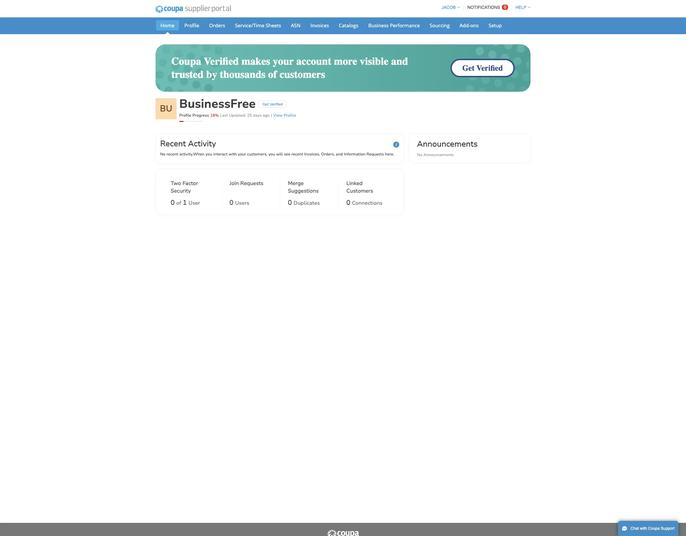 Task type: locate. For each thing, give the bounding box(es) containing it.
with left your
[[229, 152, 237, 157]]

no down recent
[[160, 152, 166, 157]]

0 vertical spatial announcements
[[417, 139, 478, 149]]

with inside button
[[640, 527, 647, 532]]

0 connections
[[347, 198, 383, 207]]

profile progress 18% last updated: 25 days ago | view profile
[[179, 113, 296, 118]]

will
[[276, 152, 283, 157]]

support
[[661, 527, 675, 532]]

recent right see
[[292, 152, 303, 157]]

get verified link
[[258, 100, 287, 108]]

business performance
[[369, 22, 420, 29]]

users
[[235, 200, 249, 207]]

security
[[171, 188, 191, 195]]

when
[[193, 152, 205, 157]]

coupa supplier portal image
[[151, 1, 236, 17], [327, 530, 360, 537]]

join
[[230, 180, 239, 187]]

0 left the help
[[504, 5, 507, 10]]

you right when at the left of page
[[206, 152, 212, 157]]

requests left here.
[[367, 152, 384, 157]]

1 horizontal spatial you
[[269, 152, 275, 157]]

linked
[[347, 180, 363, 187]]

recent
[[167, 152, 178, 157], [292, 152, 303, 157]]

1 horizontal spatial requests
[[367, 152, 384, 157]]

chat with coupa support button
[[618, 522, 679, 537]]

0 for 0 connections
[[347, 198, 351, 207]]

0 inside notifications 0
[[504, 5, 507, 10]]

business
[[369, 22, 389, 29]]

add-ons
[[460, 22, 479, 29]]

0 horizontal spatial coupa supplier portal image
[[151, 1, 236, 17]]

join requests
[[230, 180, 264, 187]]

user
[[189, 200, 200, 207]]

0 for 0 duplicates
[[288, 198, 292, 207]]

0 for 0 of 1 user
[[171, 198, 175, 207]]

sourcing link
[[426, 20, 454, 30]]

two factor security
[[171, 180, 198, 195]]

1
[[183, 198, 187, 207]]

two
[[171, 180, 181, 187]]

asn
[[291, 22, 301, 29]]

1 you from the left
[[206, 152, 212, 157]]

0 left users
[[230, 198, 234, 207]]

navigation
[[439, 1, 531, 14]]

ago
[[263, 113, 270, 118]]

0 horizontal spatial recent
[[167, 152, 178, 157]]

profile right home
[[184, 22, 199, 29]]

1 horizontal spatial recent
[[292, 152, 303, 157]]

merge suggestions link
[[288, 180, 331, 197]]

0 horizontal spatial you
[[206, 152, 212, 157]]

add-
[[460, 22, 471, 29]]

recent down recent
[[167, 152, 178, 157]]

requests right the join
[[240, 180, 264, 187]]

1 horizontal spatial no
[[417, 152, 423, 158]]

1 horizontal spatial with
[[640, 527, 647, 532]]

0 duplicates
[[288, 198, 320, 207]]

you
[[206, 152, 212, 157], [269, 152, 275, 157]]

recent
[[160, 139, 186, 149]]

last
[[220, 113, 228, 118]]

1 recent from the left
[[167, 152, 178, 157]]

notifications
[[468, 5, 501, 10]]

no recent activity. when you interact with your customers, you will see recent invoices, orders, and information requests here.
[[160, 152, 394, 157]]

announcements
[[417, 139, 478, 149], [424, 152, 454, 158]]

0 horizontal spatial with
[[229, 152, 237, 157]]

view
[[273, 113, 283, 118]]

1 horizontal spatial coupa supplier portal image
[[327, 530, 360, 537]]

service/time sheets
[[235, 22, 281, 29]]

0 left of
[[171, 198, 175, 207]]

asn link
[[287, 20, 305, 30]]

0 down customers
[[347, 198, 351, 207]]

0 vertical spatial with
[[229, 152, 237, 157]]

with right chat at the bottom of the page
[[640, 527, 647, 532]]

profile left progress
[[179, 113, 191, 118]]

information
[[344, 152, 366, 157]]

of
[[176, 200, 181, 207]]

0 left the duplicates on the left top of page
[[288, 198, 292, 207]]

notifications 0
[[468, 5, 507, 10]]

days
[[253, 113, 262, 118]]

help link
[[513, 5, 531, 10]]

1 vertical spatial announcements
[[424, 152, 454, 158]]

no
[[160, 152, 166, 157], [417, 152, 423, 158]]

requests
[[367, 152, 384, 157], [240, 180, 264, 187]]

no right here.
[[417, 152, 423, 158]]

orders
[[209, 22, 225, 29]]

additional information image
[[394, 142, 400, 148]]

1 vertical spatial with
[[640, 527, 647, 532]]

0 vertical spatial coupa supplier portal image
[[151, 1, 236, 17]]

profile right view
[[284, 113, 296, 118]]

you left will
[[269, 152, 275, 157]]

with
[[229, 152, 237, 157], [640, 527, 647, 532]]

0 horizontal spatial requests
[[240, 180, 264, 187]]



Task type: vqa. For each thing, say whether or not it's contained in the screenshot.


Task type: describe. For each thing, give the bounding box(es) containing it.
invoices link
[[306, 20, 333, 30]]

bu image
[[156, 98, 177, 119]]

profile for profile
[[184, 22, 199, 29]]

linked customers
[[347, 180, 373, 195]]

activity.
[[179, 152, 193, 157]]

1 vertical spatial coupa supplier portal image
[[327, 530, 360, 537]]

get verified
[[263, 102, 283, 107]]

progress
[[193, 113, 209, 118]]

2 you from the left
[[269, 152, 275, 157]]

verified
[[270, 102, 283, 107]]

0 vertical spatial requests
[[367, 152, 384, 157]]

catalogs link
[[335, 20, 363, 30]]

orders,
[[321, 152, 335, 157]]

catalogs
[[339, 22, 359, 29]]

and
[[336, 152, 343, 157]]

help
[[516, 5, 527, 10]]

orders link
[[205, 20, 230, 30]]

announcements inside announcements no announcements
[[424, 152, 454, 158]]

view profile link
[[273, 113, 296, 118]]

no inside announcements no announcements
[[417, 152, 423, 158]]

0 users
[[230, 198, 249, 207]]

profile link
[[180, 20, 204, 30]]

updated:
[[229, 113, 246, 118]]

0 of 1 user
[[171, 198, 200, 207]]

your
[[238, 152, 246, 157]]

duplicates
[[294, 200, 320, 207]]

service/time sheets link
[[231, 20, 286, 30]]

1 vertical spatial requests
[[240, 180, 264, 187]]

suggestions
[[288, 188, 319, 195]]

factor
[[183, 180, 198, 187]]

sheets
[[266, 22, 281, 29]]

18%
[[210, 113, 219, 118]]

0 horizontal spatial no
[[160, 152, 166, 157]]

performance
[[390, 22, 420, 29]]

get
[[263, 102, 269, 107]]

business performance link
[[364, 20, 424, 30]]

linked customers link
[[347, 180, 389, 197]]

|
[[271, 113, 272, 118]]

two factor security link
[[171, 180, 214, 197]]

see
[[284, 152, 291, 157]]

invoices
[[311, 22, 329, 29]]

announcements no announcements
[[417, 139, 478, 158]]

profile for profile progress 18% last updated: 25 days ago | view profile
[[179, 113, 191, 118]]

home link
[[156, 20, 179, 30]]

businessfree
[[179, 96, 256, 112]]

activity
[[188, 139, 216, 149]]

25
[[247, 113, 252, 118]]

0 for 0 users
[[230, 198, 234, 207]]

sourcing
[[430, 22, 450, 29]]

chat
[[631, 527, 639, 532]]

connections
[[352, 200, 383, 207]]

merge suggestions
[[288, 180, 319, 195]]

service/time
[[235, 22, 265, 29]]

merge
[[288, 180, 304, 187]]

customers
[[347, 188, 373, 195]]

here.
[[385, 152, 394, 157]]

bu
[[160, 103, 172, 115]]

coupa
[[649, 527, 660, 532]]

join requests link
[[230, 180, 264, 197]]

customers,
[[247, 152, 268, 157]]

home
[[161, 22, 175, 29]]

jacob link
[[439, 5, 460, 10]]

ons
[[471, 22, 479, 29]]

2 recent from the left
[[292, 152, 303, 157]]

interact
[[213, 152, 228, 157]]

jacob
[[442, 5, 456, 10]]

invoices,
[[304, 152, 320, 157]]

setup link
[[485, 20, 507, 30]]

recent activity
[[160, 139, 216, 149]]

setup
[[489, 22, 502, 29]]

chat with coupa support
[[631, 527, 675, 532]]

navigation containing notifications 0
[[439, 1, 531, 14]]

add-ons link
[[456, 20, 483, 30]]



